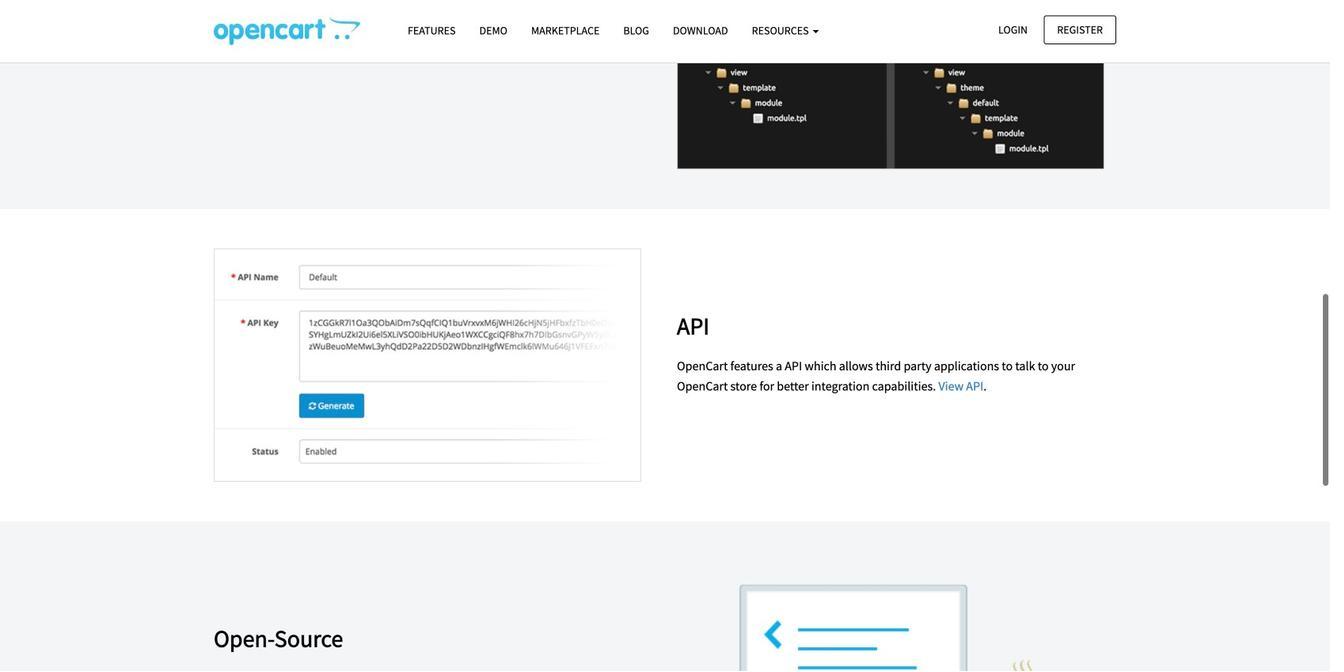Task type: describe. For each thing, give the bounding box(es) containing it.
api image
[[214, 249, 642, 482]]



Task type: vqa. For each thing, say whether or not it's contained in the screenshot.
'MVC-L architecture' image
yes



Task type: locate. For each thing, give the bounding box(es) containing it.
open source image
[[677, 561, 1105, 672]]

opencart - features image
[[214, 17, 360, 45]]

mvc-l architecture image
[[677, 0, 1105, 169]]



